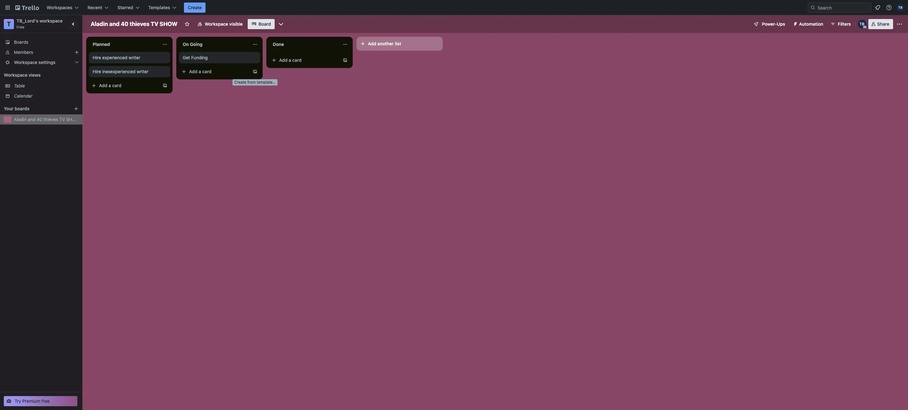 Task type: locate. For each thing, give the bounding box(es) containing it.
add for on going
[[189, 69, 197, 74]]

Board name text field
[[88, 19, 181, 29]]

workspace down members
[[14, 60, 37, 65]]

1 horizontal spatial a
[[199, 69, 201, 74]]

thieves down starred popup button
[[130, 21, 149, 27]]

going
[[190, 42, 202, 47]]

1 horizontal spatial add a card button
[[179, 67, 250, 77]]

tv down the templates
[[151, 21, 158, 27]]

hire left inexexperienced
[[93, 69, 101, 74]]

a down inexexperienced
[[109, 83, 111, 88]]

this member is an admin of this board. image
[[863, 26, 866, 29]]

create from template…
[[234, 79, 276, 84]]

40 down starred
[[121, 21, 128, 27]]

tyler black (tylerblack44) image
[[897, 4, 904, 11]]

1 vertical spatial hire
[[93, 69, 101, 74]]

a for on going
[[199, 69, 201, 74]]

1 vertical spatial card
[[202, 69, 212, 74]]

0 vertical spatial show
[[160, 21, 177, 27]]

thieves inside aladin and 40 thieves tv show link
[[43, 117, 58, 122]]

card
[[292, 57, 302, 63], [202, 69, 212, 74], [112, 83, 121, 88]]

2 vertical spatial workspace
[[4, 72, 27, 78]]

list
[[395, 41, 401, 46]]

workspace
[[39, 18, 63, 23]]

your boards with 1 items element
[[4, 105, 64, 113]]

show
[[160, 21, 177, 27], [66, 117, 80, 122]]

add a card for on going
[[189, 69, 212, 74]]

workspace inside button
[[205, 21, 228, 27]]

your
[[4, 106, 13, 111]]

0 vertical spatial hire
[[93, 55, 101, 60]]

t
[[7, 20, 11, 28]]

add a card for done
[[279, 57, 302, 63]]

show menu image
[[896, 21, 903, 27]]

1 vertical spatial show
[[66, 117, 80, 122]]

1 vertical spatial thieves
[[43, 117, 58, 122]]

add another list
[[368, 41, 401, 46]]

1 horizontal spatial create from template… image
[[252, 69, 258, 74]]

40 down your boards with 1 items element
[[37, 117, 42, 122]]

workspace
[[205, 21, 228, 27], [14, 60, 37, 65], [4, 72, 27, 78]]

1 horizontal spatial show
[[160, 21, 177, 27]]

1 horizontal spatial tv
[[151, 21, 158, 27]]

create inside button
[[188, 5, 202, 10]]

settings
[[38, 60, 55, 65]]

0 vertical spatial a
[[289, 57, 291, 63]]

thieves inside board name text field
[[130, 21, 149, 27]]

1 horizontal spatial add a card
[[189, 69, 212, 74]]

a
[[289, 57, 291, 63], [199, 69, 201, 74], [109, 83, 111, 88]]

0 horizontal spatial thieves
[[43, 117, 58, 122]]

0 vertical spatial card
[[292, 57, 302, 63]]

0 vertical spatial create
[[188, 5, 202, 10]]

hire inexexperienced writer
[[93, 69, 148, 74]]

Search field
[[815, 3, 871, 12]]

0 vertical spatial add a card
[[279, 57, 302, 63]]

thieves down your boards with 1 items element
[[43, 117, 58, 122]]

a down done text box
[[289, 57, 291, 63]]

create left from
[[234, 79, 246, 84]]

templates
[[148, 5, 170, 10]]

create inside tooltip
[[234, 79, 246, 84]]

writer
[[129, 55, 140, 60], [137, 69, 148, 74]]

your boards
[[4, 106, 29, 111]]

1 horizontal spatial card
[[202, 69, 212, 74]]

create from template… image
[[343, 58, 348, 63]]

2 horizontal spatial add a card button
[[269, 55, 340, 65]]

2 vertical spatial a
[[109, 83, 111, 88]]

1 vertical spatial create from template… image
[[162, 83, 167, 88]]

t link
[[4, 19, 14, 29]]

share button
[[868, 19, 893, 29]]

free
[[16, 25, 24, 29]]

sm image
[[790, 19, 799, 28]]

add board image
[[74, 106, 79, 111]]

add a card down the done
[[279, 57, 302, 63]]

get
[[183, 55, 190, 60]]

show down add board icon
[[66, 117, 80, 122]]

add down inexexperienced
[[99, 83, 107, 88]]

power-ups button
[[749, 19, 789, 29]]

star or unstar board image
[[184, 22, 190, 27]]

2 vertical spatial card
[[112, 83, 121, 88]]

add a card button down get funding link
[[179, 67, 250, 77]]

premium
[[22, 399, 40, 404]]

aladin down boards
[[14, 117, 27, 122]]

2 horizontal spatial add a card
[[279, 57, 302, 63]]

add left another
[[368, 41, 376, 46]]

on
[[183, 42, 189, 47]]

hire
[[93, 55, 101, 60], [93, 69, 101, 74]]

planned
[[93, 42, 110, 47]]

writer down hire experienced writer link
[[137, 69, 148, 74]]

add a card button down done text box
[[269, 55, 340, 65]]

1 vertical spatial writer
[[137, 69, 148, 74]]

add a card button
[[269, 55, 340, 65], [179, 67, 250, 77], [89, 81, 160, 91]]

workspace visible
[[205, 21, 243, 27]]

from
[[247, 79, 256, 84]]

recent button
[[84, 3, 112, 13]]

0 horizontal spatial add a card
[[99, 83, 121, 88]]

0 vertical spatial aladin
[[91, 21, 108, 27]]

40
[[121, 21, 128, 27], [37, 117, 42, 122]]

0 vertical spatial thieves
[[130, 21, 149, 27]]

table link
[[14, 83, 79, 89]]

workspace visible button
[[193, 19, 246, 29]]

get funding
[[183, 55, 208, 60]]

0 vertical spatial workspace
[[205, 21, 228, 27]]

0 vertical spatial create from template… image
[[252, 69, 258, 74]]

add a card down inexexperienced
[[99, 83, 121, 88]]

0 horizontal spatial aladin
[[14, 117, 27, 122]]

1 vertical spatial add a card
[[189, 69, 212, 74]]

0 horizontal spatial tv
[[59, 117, 65, 122]]

1 horizontal spatial aladin
[[91, 21, 108, 27]]

create up the star or unstar board icon
[[188, 5, 202, 10]]

create
[[188, 5, 202, 10], [234, 79, 246, 84]]

0 vertical spatial tv
[[151, 21, 158, 27]]

tb_lord's workspace free
[[16, 18, 63, 29]]

primary element
[[0, 0, 908, 15]]

1 vertical spatial and
[[28, 117, 35, 122]]

1 vertical spatial create
[[234, 79, 246, 84]]

aladin
[[91, 21, 108, 27], [14, 117, 27, 122]]

workspace up the table
[[4, 72, 27, 78]]

calendar link
[[14, 93, 79, 99]]

calendar
[[14, 93, 32, 99]]

tv
[[151, 21, 158, 27], [59, 117, 65, 122]]

card down done text box
[[292, 57, 302, 63]]

tv down calendar link
[[59, 117, 65, 122]]

0 horizontal spatial card
[[112, 83, 121, 88]]

1 horizontal spatial 40
[[121, 21, 128, 27]]

aladin and 40 thieves tv show
[[91, 21, 177, 27], [14, 117, 80, 122]]

experienced
[[102, 55, 127, 60]]

create from template… image
[[252, 69, 258, 74], [162, 83, 167, 88]]

card for planned
[[112, 83, 121, 88]]

filters button
[[828, 19, 853, 29]]

tv inside board name text field
[[151, 21, 158, 27]]

and down your boards with 1 items element
[[28, 117, 35, 122]]

1 horizontal spatial aladin and 40 thieves tv show
[[91, 21, 177, 27]]

1 hire from the top
[[93, 55, 101, 60]]

add another list button
[[357, 37, 443, 51]]

try premium free button
[[4, 396, 77, 407]]

1 vertical spatial add a card button
[[179, 67, 250, 77]]

2 hire from the top
[[93, 69, 101, 74]]

writer up hire inexexperienced writer link on the left of page
[[129, 55, 140, 60]]

2 vertical spatial add a card button
[[89, 81, 160, 91]]

On Going text field
[[179, 39, 249, 49]]

aladin and 40 thieves tv show down your boards with 1 items element
[[14, 117, 80, 122]]

create for create
[[188, 5, 202, 10]]

show inside board name text field
[[160, 21, 177, 27]]

aladin down 'recent' dropdown button
[[91, 21, 108, 27]]

1 vertical spatial aladin and 40 thieves tv show
[[14, 117, 80, 122]]

1 horizontal spatial thieves
[[130, 21, 149, 27]]

0 horizontal spatial create
[[188, 5, 202, 10]]

0 vertical spatial add a card button
[[269, 55, 340, 65]]

visible
[[229, 21, 243, 27]]

writer for hire experienced writer
[[129, 55, 140, 60]]

done
[[273, 42, 284, 47]]

add down get funding
[[189, 69, 197, 74]]

funding
[[191, 55, 208, 60]]

thieves
[[130, 21, 149, 27], [43, 117, 58, 122]]

1 vertical spatial a
[[199, 69, 201, 74]]

add a card button down hire inexexperienced writer
[[89, 81, 160, 91]]

add down the done
[[279, 57, 288, 63]]

and down starred
[[109, 21, 120, 27]]

2 horizontal spatial card
[[292, 57, 302, 63]]

hire inexexperienced writer link
[[93, 69, 166, 75]]

0 vertical spatial aladin and 40 thieves tv show
[[91, 21, 177, 27]]

aladin inside board name text field
[[91, 21, 108, 27]]

card down inexexperienced
[[112, 83, 121, 88]]

2 vertical spatial add a card
[[99, 83, 121, 88]]

1 vertical spatial 40
[[37, 117, 42, 122]]

add a card
[[279, 57, 302, 63], [189, 69, 212, 74], [99, 83, 121, 88]]

0 horizontal spatial a
[[109, 83, 111, 88]]

0 horizontal spatial add a card button
[[89, 81, 160, 91]]

0 vertical spatial writer
[[129, 55, 140, 60]]

add a card down the "funding"
[[189, 69, 212, 74]]

workspace left visible
[[205, 21, 228, 27]]

workspaces button
[[43, 3, 82, 13]]

boards
[[14, 39, 28, 45]]

starred
[[117, 5, 133, 10]]

back to home image
[[15, 3, 39, 13]]

search image
[[810, 5, 815, 10]]

card down the "funding"
[[202, 69, 212, 74]]

2 horizontal spatial a
[[289, 57, 291, 63]]

and inside aladin and 40 thieves tv show link
[[28, 117, 35, 122]]

1 horizontal spatial create
[[234, 79, 246, 84]]

show down templates popup button
[[160, 21, 177, 27]]

1 horizontal spatial and
[[109, 21, 120, 27]]

0 horizontal spatial create from template… image
[[162, 83, 167, 88]]

and
[[109, 21, 120, 27], [28, 117, 35, 122]]

writer for hire inexexperienced writer
[[137, 69, 148, 74]]

0 vertical spatial and
[[109, 21, 120, 27]]

hire down 'planned'
[[93, 55, 101, 60]]

aladin and 40 thieves tv show down starred popup button
[[91, 21, 177, 27]]

workspace for workspace views
[[4, 72, 27, 78]]

workspace inside dropdown button
[[14, 60, 37, 65]]

hire for hire experienced writer
[[93, 55, 101, 60]]

a down the "funding"
[[199, 69, 201, 74]]

1 vertical spatial workspace
[[14, 60, 37, 65]]

0 vertical spatial 40
[[121, 21, 128, 27]]

tb_lord's workspace link
[[16, 18, 63, 23]]

0 horizontal spatial and
[[28, 117, 35, 122]]

add
[[368, 41, 376, 46], [279, 57, 288, 63], [189, 69, 197, 74], [99, 83, 107, 88]]



Task type: describe. For each thing, give the bounding box(es) containing it.
1 vertical spatial aladin
[[14, 117, 27, 122]]

add for planned
[[99, 83, 107, 88]]

create from template… image for planned
[[162, 83, 167, 88]]

get funding link
[[183, 55, 256, 61]]

create from template… tooltip
[[232, 78, 278, 84]]

templates button
[[145, 3, 180, 13]]

and inside board name text field
[[109, 21, 120, 27]]

hire experienced writer
[[93, 55, 140, 60]]

members
[[14, 49, 33, 55]]

add a card button for on going
[[179, 67, 250, 77]]

inexexperienced
[[102, 69, 136, 74]]

share
[[877, 21, 889, 27]]

workspace views
[[4, 72, 41, 78]]

free
[[42, 399, 50, 404]]

members link
[[0, 47, 82, 57]]

create button
[[184, 3, 206, 13]]

tb_lord (tylerblack44) image
[[858, 20, 866, 29]]

workspaces
[[47, 5, 72, 10]]

a for planned
[[109, 83, 111, 88]]

40 inside board name text field
[[121, 21, 128, 27]]

workspace settings button
[[0, 57, 82, 68]]

boards
[[15, 106, 29, 111]]

power-
[[762, 21, 777, 27]]

workspace for workspace settings
[[14, 60, 37, 65]]

create from template… image for on going
[[252, 69, 258, 74]]

try
[[15, 399, 21, 404]]

power-ups
[[762, 21, 785, 27]]

Planned text field
[[89, 39, 159, 49]]

card for on going
[[202, 69, 212, 74]]

aladin and 40 thieves tv show inside board name text field
[[91, 21, 177, 27]]

recent
[[88, 5, 102, 10]]

add a card for planned
[[99, 83, 121, 88]]

0 horizontal spatial aladin and 40 thieves tv show
[[14, 117, 80, 122]]

hire for hire inexexperienced writer
[[93, 69, 101, 74]]

filters
[[838, 21, 851, 27]]

card for done
[[292, 57, 302, 63]]

automation button
[[790, 19, 827, 29]]

hire experienced writer link
[[93, 55, 166, 61]]

template…
[[257, 79, 276, 84]]

tb_lord's
[[16, 18, 38, 23]]

board
[[259, 21, 271, 27]]

aladin and 40 thieves tv show link
[[14, 116, 80, 123]]

board link
[[248, 19, 275, 29]]

starred button
[[114, 3, 143, 13]]

another
[[377, 41, 394, 46]]

create for create from template…
[[234, 79, 246, 84]]

0 horizontal spatial 40
[[37, 117, 42, 122]]

add a card button for done
[[269, 55, 340, 65]]

1 vertical spatial tv
[[59, 117, 65, 122]]

views
[[29, 72, 41, 78]]

workspace for workspace visible
[[205, 21, 228, 27]]

workspace navigation collapse icon image
[[69, 20, 78, 29]]

add for done
[[279, 57, 288, 63]]

table
[[14, 83, 25, 88]]

0 horizontal spatial show
[[66, 117, 80, 122]]

customize views image
[[278, 21, 284, 27]]

automation
[[799, 21, 823, 27]]

a for done
[[289, 57, 291, 63]]

boards link
[[0, 37, 82, 47]]

Done text field
[[269, 39, 339, 49]]

open information menu image
[[886, 4, 892, 11]]

ups
[[777, 21, 785, 27]]

workspace settings
[[14, 60, 55, 65]]

add a card button for planned
[[89, 81, 160, 91]]

0 notifications image
[[874, 4, 881, 11]]

try premium free
[[15, 399, 50, 404]]

on going
[[183, 42, 202, 47]]



Task type: vqa. For each thing, say whether or not it's contained in the screenshot.
leftmost a
yes



